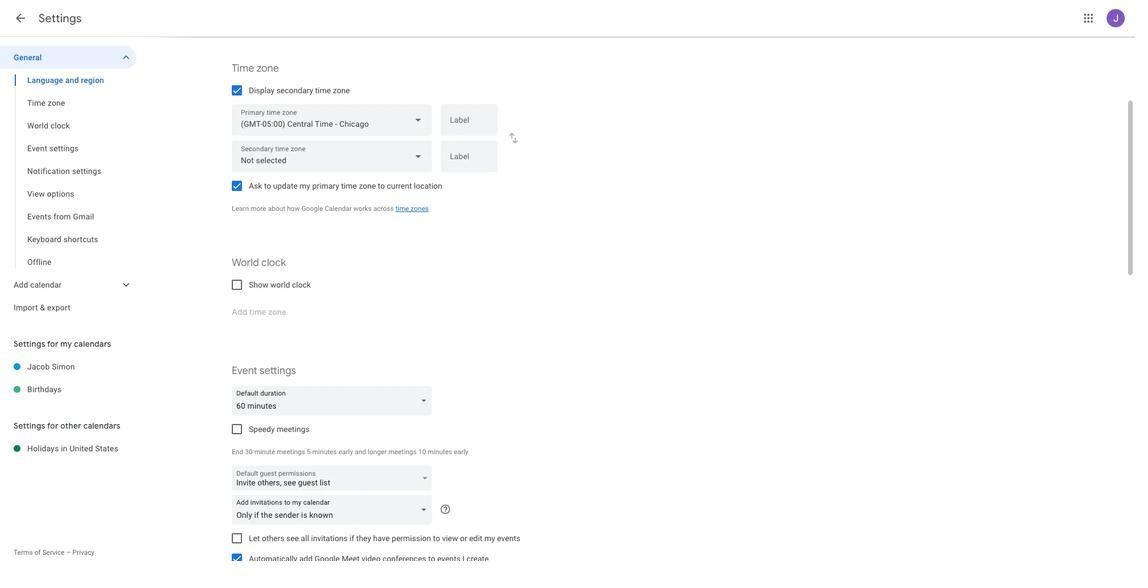 Task type: vqa. For each thing, say whether or not it's contained in the screenshot.
OPTIONS
yes



Task type: locate. For each thing, give the bounding box(es) containing it.
0 horizontal spatial event settings
[[27, 144, 79, 153]]

meetings
[[277, 425, 310, 434], [277, 448, 305, 456], [389, 448, 417, 456]]

time
[[315, 86, 331, 95], [341, 181, 357, 190], [396, 205, 409, 213]]

my right update
[[300, 181, 310, 190]]

zone right secondary on the top of page
[[333, 86, 350, 95]]

general tree item
[[0, 46, 136, 69]]

calendars up the states
[[83, 421, 121, 431]]

tree
[[0, 46, 136, 319]]

my up the jacob simon tree item
[[60, 339, 72, 349]]

zone inside group
[[48, 98, 65, 107]]

time inside tree
[[27, 98, 46, 107]]

view options
[[27, 189, 74, 198]]

1 horizontal spatial minutes
[[428, 448, 452, 456]]

they
[[356, 534, 371, 543]]

0 horizontal spatial clock
[[51, 121, 70, 130]]

2 vertical spatial settings
[[14, 421, 45, 431]]

see left all
[[287, 534, 299, 543]]

speedy
[[249, 425, 275, 434]]

1 horizontal spatial time zone
[[232, 62, 279, 75]]

1 vertical spatial settings
[[14, 339, 45, 349]]

early right 10
[[454, 448, 469, 456]]

early
[[339, 448, 353, 456], [454, 448, 469, 456]]

for
[[47, 339, 58, 349], [47, 421, 58, 431]]

world up show
[[232, 256, 259, 269]]

time zone
[[232, 62, 279, 75], [27, 98, 65, 107]]

time right secondary on the top of page
[[315, 86, 331, 95]]

others
[[262, 534, 285, 543]]

2 for from the top
[[47, 421, 58, 431]]

0 vertical spatial event
[[27, 144, 47, 153]]

to
[[264, 181, 271, 190], [378, 181, 385, 190], [433, 534, 440, 543]]

see inside default guest permissions invite others, see guest list
[[284, 478, 296, 487]]

general
[[14, 53, 42, 62]]

guest up others,
[[260, 470, 277, 477]]

zones
[[411, 205, 429, 213]]

and
[[65, 76, 79, 85], [355, 448, 366, 456]]

guest down permissions
[[298, 478, 318, 487]]

0 horizontal spatial time
[[315, 86, 331, 95]]

0 vertical spatial clock
[[51, 121, 70, 130]]

1 vertical spatial time
[[341, 181, 357, 190]]

learn
[[232, 205, 249, 213]]

Label for primary time zone. text field
[[450, 116, 489, 132]]

1 vertical spatial calendars
[[83, 421, 121, 431]]

clock right world
[[292, 280, 311, 289]]

settings right the go back image
[[39, 11, 82, 26]]

settings for other calendars
[[14, 421, 121, 431]]

minutes right 5
[[313, 448, 337, 456]]

1 horizontal spatial world clock
[[232, 256, 286, 269]]

primary
[[312, 181, 339, 190]]

how
[[287, 205, 300, 213]]

1 vertical spatial world clock
[[232, 256, 286, 269]]

zone
[[257, 62, 279, 75], [333, 86, 350, 95], [48, 98, 65, 107], [359, 181, 376, 190]]

time right the primary
[[341, 181, 357, 190]]

terms
[[14, 549, 33, 556]]

0 horizontal spatial event
[[27, 144, 47, 153]]

privacy
[[72, 549, 95, 556]]

0 horizontal spatial my
[[60, 339, 72, 349]]

world inside tree
[[27, 121, 48, 130]]

options
[[47, 189, 74, 198]]

settings
[[39, 11, 82, 26], [14, 339, 45, 349], [14, 421, 45, 431]]

early up invite others, see guest list dropdown button
[[339, 448, 353, 456]]

group containing language and region
[[0, 69, 136, 273]]

time down the language
[[27, 98, 46, 107]]

time up display
[[232, 62, 254, 75]]

zone down language and region
[[48, 98, 65, 107]]

guest
[[260, 470, 277, 477], [298, 478, 318, 487]]

0 vertical spatial my
[[300, 181, 310, 190]]

1 vertical spatial time zone
[[27, 98, 65, 107]]

0 vertical spatial world clock
[[27, 121, 70, 130]]

world clock
[[27, 121, 70, 130], [232, 256, 286, 269]]

0 vertical spatial time
[[232, 62, 254, 75]]

time zone inside tree
[[27, 98, 65, 107]]

2 vertical spatial time
[[396, 205, 409, 213]]

1 vertical spatial my
[[60, 339, 72, 349]]

offline
[[27, 257, 52, 267]]

1 horizontal spatial time
[[341, 181, 357, 190]]

calendars up the jacob simon tree item
[[74, 339, 111, 349]]

0 vertical spatial see
[[284, 478, 296, 487]]

1 vertical spatial see
[[287, 534, 299, 543]]

event settings inside tree
[[27, 144, 79, 153]]

0 vertical spatial guest
[[260, 470, 277, 477]]

0 horizontal spatial time
[[27, 98, 46, 107]]

2 vertical spatial clock
[[292, 280, 311, 289]]

5
[[307, 448, 311, 456]]

&
[[40, 303, 45, 312]]

0 vertical spatial for
[[47, 339, 58, 349]]

and left region
[[65, 76, 79, 85]]

birthdays tree item
[[0, 378, 136, 401]]

0 vertical spatial and
[[65, 76, 79, 85]]

2 horizontal spatial my
[[485, 534, 495, 543]]

for for my
[[47, 339, 58, 349]]

to right ask
[[264, 181, 271, 190]]

zone up display
[[257, 62, 279, 75]]

invite others, see guest list button
[[232, 466, 432, 493]]

world clock up show
[[232, 256, 286, 269]]

invitations
[[311, 534, 348, 543]]

to left view
[[433, 534, 440, 543]]

0 horizontal spatial early
[[339, 448, 353, 456]]

2 horizontal spatial time
[[396, 205, 409, 213]]

0 vertical spatial world
[[27, 121, 48, 130]]

minutes right 10
[[428, 448, 452, 456]]

add calendar
[[14, 280, 62, 289]]

1 vertical spatial clock
[[262, 256, 286, 269]]

to left current
[[378, 181, 385, 190]]

2 vertical spatial settings
[[260, 364, 296, 377]]

time zone up display
[[232, 62, 279, 75]]

world down the language
[[27, 121, 48, 130]]

for left other at the left of page
[[47, 421, 58, 431]]

1 horizontal spatial and
[[355, 448, 366, 456]]

2 horizontal spatial to
[[433, 534, 440, 543]]

states
[[95, 444, 118, 453]]

0 vertical spatial settings
[[39, 11, 82, 26]]

world clock up notification
[[27, 121, 70, 130]]

for up jacob simon
[[47, 339, 58, 349]]

clock up show world clock
[[262, 256, 286, 269]]

my right edit
[[485, 534, 495, 543]]

ask
[[249, 181, 262, 190]]

terms of service link
[[14, 549, 65, 556]]

0 vertical spatial event settings
[[27, 144, 79, 153]]

1 for from the top
[[47, 339, 58, 349]]

tree containing general
[[0, 46, 136, 319]]

0 horizontal spatial and
[[65, 76, 79, 85]]

go back image
[[14, 11, 27, 25]]

import & export
[[14, 303, 71, 312]]

event
[[27, 144, 47, 153], [232, 364, 257, 377]]

default
[[236, 470, 258, 477]]

clock
[[51, 121, 70, 130], [262, 256, 286, 269], [292, 280, 311, 289]]

0 vertical spatial calendars
[[74, 339, 111, 349]]

group
[[0, 69, 136, 273]]

1 horizontal spatial my
[[300, 181, 310, 190]]

location
[[414, 181, 443, 190]]

1 minutes from the left
[[313, 448, 337, 456]]

2 horizontal spatial clock
[[292, 280, 311, 289]]

0 horizontal spatial time zone
[[27, 98, 65, 107]]

clock up 'notification settings' on the top of page
[[51, 121, 70, 130]]

and left longer
[[355, 448, 366, 456]]

zone up works
[[359, 181, 376, 190]]

or
[[460, 534, 468, 543]]

settings for settings for my calendars
[[14, 339, 45, 349]]

time zone down the language
[[27, 98, 65, 107]]

0 horizontal spatial to
[[264, 181, 271, 190]]

event settings
[[27, 144, 79, 153], [232, 364, 296, 377]]

shortcuts
[[64, 235, 98, 244]]

calendars for settings for other calendars
[[83, 421, 121, 431]]

1 vertical spatial for
[[47, 421, 58, 431]]

1 horizontal spatial event
[[232, 364, 257, 377]]

1 vertical spatial time
[[27, 98, 46, 107]]

holidays in united states tree item
[[0, 437, 136, 460]]

birthdays link
[[27, 378, 136, 401]]

time left zones
[[396, 205, 409, 213]]

0 horizontal spatial minutes
[[313, 448, 337, 456]]

1 vertical spatial event settings
[[232, 364, 296, 377]]

ask to update my primary time zone to current location
[[249, 181, 443, 190]]

settings up jacob
[[14, 339, 45, 349]]

end 30 minute meetings 5 minutes early and longer meetings 10 minutes early
[[232, 448, 469, 456]]

0 horizontal spatial guest
[[260, 470, 277, 477]]

minute
[[254, 448, 275, 456]]

events
[[27, 212, 52, 221]]

1 vertical spatial guest
[[298, 478, 318, 487]]

0 horizontal spatial world clock
[[27, 121, 70, 130]]

settings up holidays at the left bottom of page
[[14, 421, 45, 431]]

0 horizontal spatial world
[[27, 121, 48, 130]]

1 horizontal spatial early
[[454, 448, 469, 456]]

list
[[320, 478, 330, 487]]

if
[[350, 534, 354, 543]]

None field
[[232, 104, 432, 136], [232, 140, 432, 172], [232, 386, 437, 416], [232, 495, 437, 525], [232, 104, 432, 136], [232, 140, 432, 172], [232, 386, 437, 416], [232, 495, 437, 525]]

let
[[249, 534, 260, 543]]

see down permissions
[[284, 478, 296, 487]]

1 horizontal spatial world
[[232, 256, 259, 269]]

1 vertical spatial event
[[232, 364, 257, 377]]



Task type: describe. For each thing, give the bounding box(es) containing it.
terms of service – privacy
[[14, 549, 95, 556]]

default guest permissions invite others, see guest list
[[236, 470, 330, 487]]

settings for my calendars
[[14, 339, 111, 349]]

all
[[301, 534, 309, 543]]

view
[[27, 189, 45, 198]]

simon
[[52, 362, 75, 371]]

jacob simon tree item
[[0, 355, 136, 378]]

jacob
[[27, 362, 50, 371]]

settings for settings
[[39, 11, 82, 26]]

add
[[14, 280, 28, 289]]

2 minutes from the left
[[428, 448, 452, 456]]

display secondary time zone
[[249, 86, 350, 95]]

calendar
[[325, 205, 352, 213]]

display
[[249, 86, 275, 95]]

google
[[302, 205, 323, 213]]

holidays in united states link
[[27, 437, 136, 460]]

0 vertical spatial settings
[[49, 144, 79, 153]]

1 early from the left
[[339, 448, 353, 456]]

privacy link
[[72, 549, 95, 556]]

10
[[419, 448, 426, 456]]

from
[[54, 212, 71, 221]]

edit
[[469, 534, 483, 543]]

others,
[[258, 478, 282, 487]]

30
[[245, 448, 253, 456]]

settings for settings for other calendars
[[14, 421, 45, 431]]

meetings left 10
[[389, 448, 417, 456]]

1 horizontal spatial to
[[378, 181, 385, 190]]

across
[[374, 205, 394, 213]]

permission
[[392, 534, 431, 543]]

1 vertical spatial world
[[232, 256, 259, 269]]

events
[[497, 534, 521, 543]]

update
[[273, 181, 298, 190]]

gmail
[[73, 212, 94, 221]]

event inside tree
[[27, 144, 47, 153]]

have
[[373, 534, 390, 543]]

world
[[271, 280, 290, 289]]

learn more about how google calendar works across time zones
[[232, 205, 429, 213]]

export
[[47, 303, 71, 312]]

2 vertical spatial my
[[485, 534, 495, 543]]

calendars for settings for my calendars
[[74, 339, 111, 349]]

more
[[251, 205, 266, 213]]

service
[[42, 549, 65, 556]]

current
[[387, 181, 412, 190]]

settings for my calendars tree
[[0, 355, 136, 401]]

in
[[61, 444, 68, 453]]

settings heading
[[39, 11, 82, 26]]

works
[[354, 205, 372, 213]]

show world clock
[[249, 280, 311, 289]]

meetings left 5
[[277, 448, 305, 456]]

1 horizontal spatial guest
[[298, 478, 318, 487]]

Label for secondary time zone. text field
[[450, 152, 489, 168]]

1 horizontal spatial clock
[[262, 256, 286, 269]]

jacob simon
[[27, 362, 75, 371]]

language
[[27, 76, 63, 85]]

calendar
[[30, 280, 62, 289]]

permissions
[[279, 470, 316, 477]]

birthdays
[[27, 385, 62, 394]]

view
[[442, 534, 458, 543]]

of
[[34, 549, 41, 556]]

1 horizontal spatial time
[[232, 62, 254, 75]]

united
[[70, 444, 93, 453]]

keyboard shortcuts
[[27, 235, 98, 244]]

0 vertical spatial time
[[315, 86, 331, 95]]

invite
[[236, 478, 256, 487]]

holidays in united states
[[27, 444, 118, 453]]

holidays
[[27, 444, 59, 453]]

2 early from the left
[[454, 448, 469, 456]]

region
[[81, 76, 104, 85]]

1 vertical spatial settings
[[72, 167, 101, 176]]

show
[[249, 280, 269, 289]]

speedy meetings
[[249, 425, 310, 434]]

notification
[[27, 167, 70, 176]]

keyboard
[[27, 235, 61, 244]]

let others see all invitations if they have permission to view or edit my events
[[249, 534, 521, 543]]

–
[[66, 549, 71, 556]]

notification settings
[[27, 167, 101, 176]]

0 vertical spatial time zone
[[232, 62, 279, 75]]

1 horizontal spatial event settings
[[232, 364, 296, 377]]

time zones link
[[396, 205, 429, 213]]

secondary
[[277, 86, 313, 95]]

meetings up 5
[[277, 425, 310, 434]]

and inside tree
[[65, 76, 79, 85]]

events from gmail
[[27, 212, 94, 221]]

longer
[[368, 448, 387, 456]]

import
[[14, 303, 38, 312]]

language and region
[[27, 76, 104, 85]]

other
[[60, 421, 81, 431]]

1 vertical spatial and
[[355, 448, 366, 456]]

about
[[268, 205, 286, 213]]

end
[[232, 448, 243, 456]]

for for other
[[47, 421, 58, 431]]



